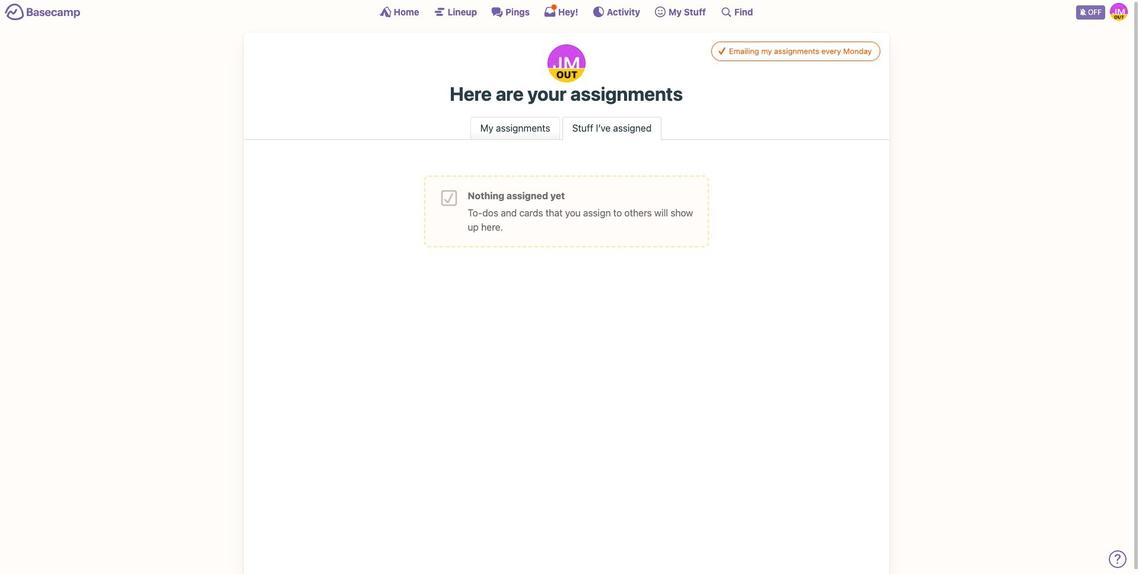 Task type: vqa. For each thing, say whether or not it's contained in the screenshot.
Jer Mill image to the bottom
yes



Task type: locate. For each thing, give the bounding box(es) containing it.
jer mill image
[[1111, 3, 1128, 21]]

jer mill image
[[548, 45, 586, 83]]



Task type: describe. For each thing, give the bounding box(es) containing it.
switch accounts image
[[5, 3, 81, 21]]

keyboard shortcut: ⌘ + / image
[[721, 6, 732, 18]]

main element
[[0, 0, 1133, 23]]



